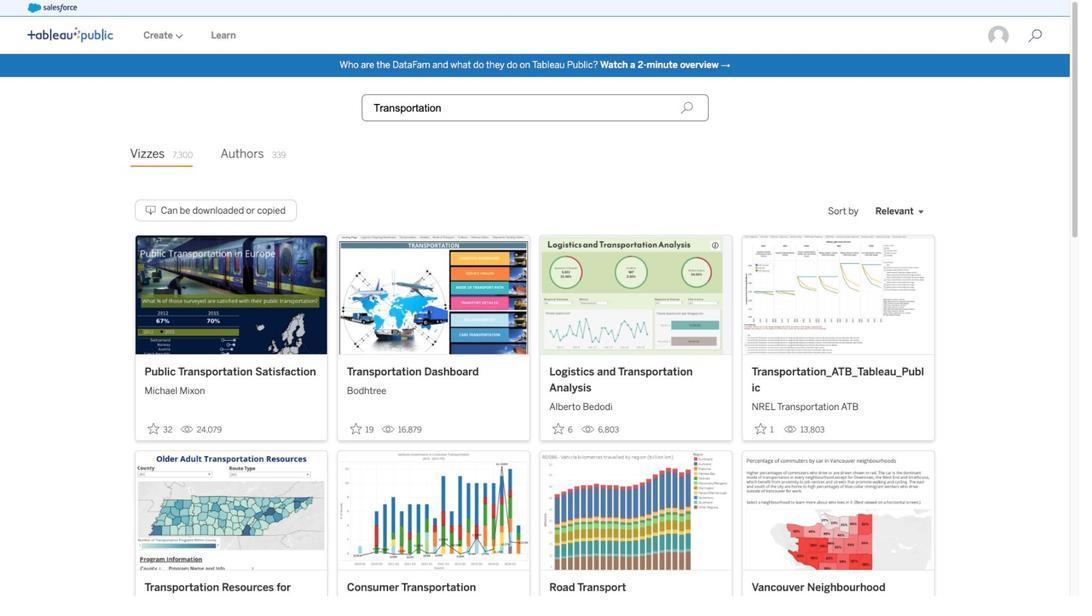Task type: locate. For each thing, give the bounding box(es) containing it.
0 horizontal spatial add favorite image
[[148, 424, 160, 435]]

logo image
[[28, 27, 113, 42]]

workbook thumbnail image
[[135, 236, 327, 355], [338, 236, 530, 355], [540, 236, 732, 355], [743, 236, 935, 355], [135, 452, 327, 571], [338, 452, 530, 571], [540, 452, 732, 571], [743, 452, 935, 571]]

1 add favorite button from the left
[[145, 420, 176, 439]]

Add Favorite button
[[145, 420, 176, 439], [347, 420, 377, 439], [550, 420, 577, 439], [752, 420, 780, 439]]

add favorite image
[[148, 424, 160, 435], [553, 424, 565, 435], [755, 424, 767, 435]]

create image
[[173, 34, 183, 39]]

4 add favorite button from the left
[[752, 420, 780, 439]]

search image
[[681, 102, 694, 114]]

add favorite image
[[351, 424, 362, 435]]

1 horizontal spatial add favorite image
[[553, 424, 565, 435]]

3 add favorite image from the left
[[755, 424, 767, 435]]

1 add favorite image from the left
[[148, 424, 160, 435]]

2 horizontal spatial add favorite image
[[755, 424, 767, 435]]



Task type: describe. For each thing, give the bounding box(es) containing it.
2 add favorite image from the left
[[553, 424, 565, 435]]

go to search image
[[1015, 29, 1056, 43]]

gary.orlando image
[[988, 25, 1010, 47]]

3 add favorite button from the left
[[550, 420, 577, 439]]

salesforce logo image
[[28, 3, 77, 13]]

Search input field
[[362, 94, 709, 122]]

2 add favorite button from the left
[[347, 420, 377, 439]]



Task type: vqa. For each thing, say whether or not it's contained in the screenshot.
UK Vaccination's 'Jason Yang' link
no



